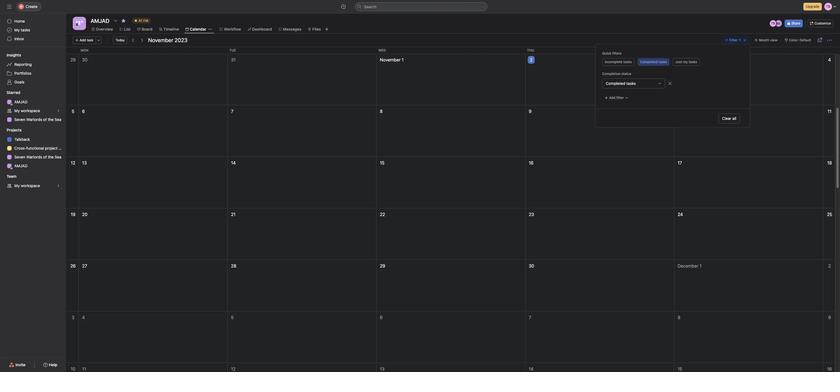 Task type: describe. For each thing, give the bounding box(es) containing it.
files
[[313, 27, 321, 31]]

seven warlords of the sea link for amjad
[[3, 115, 63, 124]]

1 horizontal spatial 5
[[231, 315, 234, 320]]

list
[[124, 27, 131, 31]]

workflow
[[224, 27, 241, 31]]

quick
[[603, 51, 612, 55]]

add task
[[80, 38, 93, 42]]

just
[[676, 60, 683, 64]]

insights
[[7, 53, 21, 57]]

tue
[[229, 48, 236, 52]]

21
[[231, 212, 236, 217]]

at
[[139, 18, 142, 23]]

my for see details, my workspace icon
[[14, 108, 20, 113]]

teams element
[[0, 172, 66, 191]]

default
[[800, 38, 812, 42]]

invite
[[15, 363, 25, 367]]

incomplete tasks
[[605, 60, 632, 64]]

november for november 2023
[[148, 37, 173, 43]]

risk
[[143, 18, 149, 23]]

my workspace link for see details, my workspace image
[[3, 181, 63, 190]]

clear all
[[722, 116, 737, 121]]

dashboard link
[[248, 26, 272, 32]]

project
[[45, 146, 58, 151]]

1 for november 1
[[402, 57, 404, 62]]

at risk
[[139, 18, 149, 23]]

add filter button
[[603, 94, 631, 102]]

team
[[7, 174, 16, 179]]

starred
[[7, 90, 20, 95]]

seven warlords of the sea link for talkback
[[3, 153, 63, 162]]

projects button
[[0, 127, 22, 133]]

seven for talkback
[[14, 155, 25, 159]]

0 horizontal spatial 13
[[82, 160, 87, 165]]

amjad inside starred 'element'
[[14, 100, 28, 104]]

plan
[[59, 146, 66, 151]]

seven for amjad
[[14, 117, 25, 122]]

november for november 1
[[380, 57, 401, 62]]

view
[[771, 38, 778, 42]]

filters
[[613, 51, 622, 55]]

inbox
[[14, 36, 24, 41]]

history image
[[341, 4, 346, 9]]

mon
[[81, 48, 89, 52]]

clear all button
[[719, 114, 740, 124]]

incomplete
[[605, 60, 623, 64]]

2 amjad link from the top
[[3, 162, 63, 170]]

create button
[[17, 2, 41, 11]]

month view
[[760, 38, 778, 42]]

0 vertical spatial 6
[[82, 109, 85, 114]]

1 vertical spatial 11
[[82, 367, 86, 372]]

28
[[231, 264, 236, 269]]

all
[[733, 116, 737, 121]]

25
[[827, 212, 833, 217]]

remove image
[[668, 81, 673, 86]]

hide sidebar image
[[7, 4, 12, 9]]

filter:
[[730, 38, 739, 42]]

previous month image
[[131, 38, 136, 42]]

1 vertical spatial 29
[[380, 264, 385, 269]]

files link
[[308, 26, 321, 32]]

my workspace for see details, my workspace icon
[[14, 108, 40, 113]]

workflow link
[[220, 26, 241, 32]]

see details, my workspace image
[[57, 109, 60, 113]]

just my tasks button
[[673, 58, 700, 66]]

31
[[231, 57, 236, 62]]

0 vertical spatial 9
[[529, 109, 532, 114]]

portfolios link
[[3, 69, 63, 78]]

1 horizontal spatial 12
[[231, 367, 236, 372]]

messages
[[283, 27, 302, 31]]

reporting
[[14, 62, 32, 67]]

1 vertical spatial 10
[[71, 367, 75, 372]]

wed
[[378, 48, 386, 52]]

sea for amjad
[[55, 117, 61, 122]]

cross-functional project plan link
[[3, 144, 66, 153]]

19
[[71, 212, 75, 217]]

starred element
[[0, 88, 66, 125]]

upgrade button
[[804, 3, 822, 10]]

my tasks link
[[3, 26, 63, 34]]

1 horizontal spatial 15
[[678, 367, 683, 372]]

color:
[[789, 38, 799, 42]]

home
[[14, 19, 25, 23]]

global element
[[0, 14, 66, 47]]

0 horizontal spatial 3
[[72, 315, 74, 320]]

more actions image
[[828, 38, 832, 42]]

my for see details, my workspace image
[[14, 183, 20, 188]]

1 vertical spatial 9
[[829, 315, 831, 320]]

thu
[[527, 48, 535, 52]]

color: default button
[[783, 36, 814, 44]]

1 vertical spatial 2
[[829, 264, 831, 269]]

my
[[683, 60, 688, 64]]

1 vertical spatial 7
[[529, 315, 531, 320]]

goals link
[[3, 78, 63, 87]]

1 horizontal spatial 6
[[380, 315, 383, 320]]

insights element
[[0, 50, 66, 88]]

0 horizontal spatial 7
[[231, 109, 234, 114]]

amjad inside "projects" element
[[14, 164, 28, 168]]

1 amjad link from the top
[[3, 98, 63, 106]]

0 horizontal spatial 16
[[529, 160, 534, 165]]

warlords for talkback
[[26, 155, 42, 159]]

home link
[[3, 17, 63, 26]]

of for talkback
[[43, 155, 47, 159]]

1 horizontal spatial 10
[[678, 109, 683, 114]]

overview link
[[92, 26, 113, 32]]

0 vertical spatial 5
[[72, 109, 74, 114]]

18
[[828, 160, 832, 165]]

see details, my workspace image
[[57, 184, 60, 188]]

board image
[[76, 20, 83, 27]]

at risk button
[[130, 17, 153, 25]]

incomplete tasks button
[[603, 58, 635, 66]]

status
[[622, 72, 632, 76]]

26
[[70, 264, 76, 269]]

completed inside dropdown button
[[606, 81, 626, 86]]

quick filters
[[603, 51, 622, 55]]

my workspace for see details, my workspace image
[[14, 183, 40, 188]]

1 for filter: 1
[[740, 38, 741, 42]]

november 2023
[[148, 37, 188, 43]]

cross-functional project plan
[[14, 146, 66, 151]]

0 vertical spatial 29
[[70, 57, 76, 62]]

0 horizontal spatial 12
[[71, 160, 75, 165]]

workspace for see details, my workspace image
[[21, 183, 40, 188]]

add for add filter
[[609, 96, 616, 100]]

tasks inside global element
[[21, 28, 30, 32]]

0 horizontal spatial 30
[[82, 57, 88, 62]]

overview
[[96, 27, 113, 31]]

23
[[529, 212, 534, 217]]

today
[[115, 38, 125, 42]]

1 horizontal spatial 16
[[828, 367, 832, 372]]

share
[[792, 21, 801, 25]]

help
[[49, 363, 57, 367]]

filter: 1
[[730, 38, 741, 42]]

add tab image
[[325, 27, 329, 31]]



Task type: vqa. For each thing, say whether or not it's contained in the screenshot.


Task type: locate. For each thing, give the bounding box(es) containing it.
2
[[530, 57, 533, 62], [829, 264, 831, 269]]

the up talkback link
[[48, 117, 54, 122]]

1 horizontal spatial 13
[[380, 367, 385, 372]]

0 vertical spatial completed
[[640, 60, 658, 64]]

1 my from the top
[[14, 28, 20, 32]]

customize button
[[808, 20, 834, 27]]

my down team
[[14, 183, 20, 188]]

my workspace link down team
[[3, 181, 63, 190]]

1 horizontal spatial 29
[[380, 264, 385, 269]]

my workspace link for see details, my workspace icon
[[3, 106, 63, 115]]

1 vertical spatial 15
[[678, 367, 683, 372]]

workspace
[[21, 108, 40, 113], [21, 183, 40, 188]]

of for amjad
[[43, 117, 47, 122]]

7
[[231, 109, 234, 114], [529, 315, 531, 320]]

1 horizontal spatial 7
[[529, 315, 531, 320]]

2 of from the top
[[43, 155, 47, 159]]

0 horizontal spatial 29
[[70, 57, 76, 62]]

Search tasks, projects, and more text field
[[355, 2, 488, 11]]

2 my workspace from the top
[[14, 183, 40, 188]]

1 vertical spatial my workspace
[[14, 183, 40, 188]]

seven up projects
[[14, 117, 25, 122]]

seven warlords of the sea inside starred 'element'
[[14, 117, 61, 122]]

seven warlords of the sea up talkback link
[[14, 117, 61, 122]]

add left task
[[80, 38, 86, 42]]

completed tasks down completion status
[[606, 81, 636, 86]]

save options image
[[818, 38, 822, 42]]

1 vertical spatial my workspace link
[[3, 181, 63, 190]]

2 my from the top
[[14, 108, 20, 113]]

tasks right my
[[689, 60, 698, 64]]

tasks down home
[[21, 28, 30, 32]]

30
[[82, 57, 88, 62], [529, 264, 534, 269]]

completed tasks
[[640, 60, 667, 64], [606, 81, 636, 86]]

calendar link
[[186, 26, 206, 32]]

sea inside starred 'element'
[[55, 117, 61, 122]]

inbox link
[[3, 34, 63, 43]]

warlords up talkback link
[[26, 117, 42, 122]]

tasks
[[21, 28, 30, 32], [624, 60, 632, 64], [659, 60, 667, 64], [689, 60, 698, 64], [627, 81, 636, 86]]

0 vertical spatial my
[[14, 28, 20, 32]]

1 vertical spatial 14
[[529, 367, 534, 372]]

2 my workspace link from the top
[[3, 181, 63, 190]]

9
[[529, 109, 532, 114], [829, 315, 831, 320]]

2 workspace from the top
[[21, 183, 40, 188]]

1 the from the top
[[48, 117, 54, 122]]

seven warlords of the sea down cross-functional project plan
[[14, 155, 61, 159]]

1 seven from the top
[[14, 117, 25, 122]]

0 vertical spatial 11
[[828, 109, 832, 114]]

filter: 1 button
[[723, 36, 750, 44]]

1 vertical spatial sea
[[55, 155, 61, 159]]

clear
[[722, 116, 732, 121]]

amjad link
[[3, 98, 63, 106], [3, 162, 63, 170]]

seven
[[14, 117, 25, 122], [14, 155, 25, 159]]

completed down completion status
[[606, 81, 626, 86]]

projects element
[[0, 125, 66, 172]]

workspace inside starred 'element'
[[21, 108, 40, 113]]

completed tasks inside completed tasks button
[[640, 60, 667, 64]]

0 vertical spatial 1
[[740, 38, 741, 42]]

goals
[[14, 80, 24, 84]]

workspace for see details, my workspace icon
[[21, 108, 40, 113]]

1 vertical spatial warlords
[[26, 155, 42, 159]]

board
[[142, 27, 152, 31]]

insights button
[[0, 52, 21, 58]]

0 vertical spatial workspace
[[21, 108, 40, 113]]

of down cross-functional project plan
[[43, 155, 47, 159]]

1 horizontal spatial completed tasks
[[640, 60, 667, 64]]

1 vertical spatial my
[[14, 108, 20, 113]]

my workspace link inside teams element
[[3, 181, 63, 190]]

my tasks
[[14, 28, 30, 32]]

0 horizontal spatial 14
[[231, 160, 236, 165]]

1 vertical spatial 4
[[82, 315, 85, 320]]

0 vertical spatial my workspace
[[14, 108, 40, 113]]

1 vertical spatial 13
[[380, 367, 385, 372]]

my
[[14, 28, 20, 32], [14, 108, 20, 113], [14, 183, 20, 188]]

0 vertical spatial 30
[[82, 57, 88, 62]]

22
[[380, 212, 385, 217]]

3 my from the top
[[14, 183, 20, 188]]

2 warlords from the top
[[26, 155, 42, 159]]

workspace inside teams element
[[21, 183, 40, 188]]

sea down see details, my workspace icon
[[55, 117, 61, 122]]

dashboard
[[252, 27, 272, 31]]

1 vertical spatial completed tasks
[[606, 81, 636, 86]]

2 the from the top
[[48, 155, 54, 159]]

tasks up "status" at the right top
[[624, 60, 632, 64]]

1 horizontal spatial 1
[[700, 264, 702, 269]]

2 seven from the top
[[14, 155, 25, 159]]

0 vertical spatial 4
[[829, 57, 831, 62]]

2 amjad from the top
[[14, 164, 28, 168]]

1 horizontal spatial add
[[609, 96, 616, 100]]

task
[[87, 38, 93, 42]]

help button
[[40, 360, 61, 370]]

1 horizontal spatial 4
[[829, 57, 831, 62]]

seven warlords of the sea
[[14, 117, 61, 122], [14, 155, 61, 159]]

0 horizontal spatial 11
[[82, 367, 86, 372]]

1 horizontal spatial 11
[[828, 109, 832, 114]]

completed up completed tasks dropdown button
[[640, 60, 658, 64]]

1 vertical spatial 8
[[678, 315, 681, 320]]

0 horizontal spatial completed
[[606, 81, 626, 86]]

2 sea from the top
[[55, 155, 61, 159]]

warlords for amjad
[[26, 117, 42, 122]]

seven warlords of the sea for amjad
[[14, 117, 61, 122]]

1 vertical spatial add
[[609, 96, 616, 100]]

2 seven warlords of the sea link from the top
[[3, 153, 63, 162]]

seven warlords of the sea link
[[3, 115, 63, 124], [3, 153, 63, 162]]

1 inside filter: 1 dropdown button
[[740, 38, 741, 42]]

my up inbox
[[14, 28, 20, 32]]

the down 'project'
[[48, 155, 54, 159]]

0 vertical spatial the
[[48, 117, 54, 122]]

13
[[82, 160, 87, 165], [380, 367, 385, 372]]

17
[[678, 160, 682, 165]]

december 1
[[678, 264, 702, 269]]

1 vertical spatial november
[[380, 57, 401, 62]]

1 vertical spatial 30
[[529, 264, 534, 269]]

1 vertical spatial amjad
[[14, 164, 28, 168]]

1 of from the top
[[43, 117, 47, 122]]

add left the filter
[[609, 96, 616, 100]]

12
[[71, 160, 75, 165], [231, 367, 236, 372]]

filter
[[617, 96, 624, 100]]

tasks down "status" at the right top
[[627, 81, 636, 86]]

1 vertical spatial 12
[[231, 367, 236, 372]]

24
[[678, 212, 683, 217]]

completed tasks left just
[[640, 60, 667, 64]]

0 vertical spatial of
[[43, 117, 47, 122]]

timeline
[[164, 27, 179, 31]]

1 vertical spatial seven warlords of the sea link
[[3, 153, 63, 162]]

seven warlords of the sea inside "projects" element
[[14, 155, 61, 159]]

2023
[[175, 37, 188, 43]]

0 vertical spatial 12
[[71, 160, 75, 165]]

1 horizontal spatial completed
[[640, 60, 658, 64]]

clear image
[[744, 39, 747, 42]]

0 vertical spatial 16
[[529, 160, 534, 165]]

tasks inside button
[[689, 60, 698, 64]]

0 horizontal spatial 5
[[72, 109, 74, 114]]

more actions image
[[97, 39, 100, 42]]

reporting link
[[3, 60, 63, 69]]

4
[[829, 57, 831, 62], [82, 315, 85, 320]]

color: default
[[789, 38, 812, 42]]

warlords inside starred 'element'
[[26, 117, 42, 122]]

sea down plan
[[55, 155, 61, 159]]

0 vertical spatial amjad
[[14, 100, 28, 104]]

month
[[760, 38, 770, 42]]

remove from starred image
[[121, 18, 126, 23]]

8
[[380, 109, 383, 114], [678, 315, 681, 320]]

projects
[[7, 128, 22, 132]]

add for add task
[[80, 38, 86, 42]]

0 vertical spatial seven warlords of the sea
[[14, 117, 61, 122]]

my workspace down starred
[[14, 108, 40, 113]]

warlords inside "projects" element
[[26, 155, 42, 159]]

seven down cross-
[[14, 155, 25, 159]]

0 horizontal spatial 15
[[380, 160, 385, 165]]

sea inside "projects" element
[[55, 155, 61, 159]]

0 vertical spatial amjad link
[[3, 98, 63, 106]]

0 horizontal spatial 1
[[402, 57, 404, 62]]

1 amjad from the top
[[14, 100, 28, 104]]

0 vertical spatial seven
[[14, 117, 25, 122]]

None text field
[[89, 16, 111, 26]]

my workspace link inside starred 'element'
[[3, 106, 63, 115]]

seven warlords of the sea for talkback
[[14, 155, 61, 159]]

1 vertical spatial 3
[[72, 315, 74, 320]]

of up talkback link
[[43, 117, 47, 122]]

warlords
[[26, 117, 42, 122], [26, 155, 42, 159]]

15
[[380, 160, 385, 165], [678, 367, 683, 372]]

tasks inside dropdown button
[[627, 81, 636, 86]]

seven inside "projects" element
[[14, 155, 25, 159]]

2 vertical spatial 1
[[700, 264, 702, 269]]

0 vertical spatial 13
[[82, 160, 87, 165]]

amjad link up teams element
[[3, 162, 63, 170]]

ex
[[777, 21, 781, 25]]

2 seven warlords of the sea from the top
[[14, 155, 61, 159]]

1 horizontal spatial 3
[[678, 57, 681, 62]]

amjad down starred
[[14, 100, 28, 104]]

add
[[80, 38, 86, 42], [609, 96, 616, 100]]

amjad link down goals link
[[3, 98, 63, 106]]

1 horizontal spatial 8
[[678, 315, 681, 320]]

2 vertical spatial my
[[14, 183, 20, 188]]

starred button
[[0, 90, 20, 95]]

today button
[[113, 36, 127, 44]]

1 my workspace link from the top
[[3, 106, 63, 115]]

customize
[[815, 21, 831, 25]]

my workspace inside starred 'element'
[[14, 108, 40, 113]]

november down 'timeline' link
[[148, 37, 173, 43]]

create
[[26, 4, 37, 9]]

add inside button
[[80, 38, 86, 42]]

my workspace link down starred
[[3, 106, 63, 115]]

invite button
[[5, 360, 29, 370]]

0 vertical spatial 3
[[678, 57, 681, 62]]

share button
[[785, 20, 803, 27]]

1 vertical spatial completed
[[606, 81, 626, 86]]

0 horizontal spatial completed tasks
[[606, 81, 636, 86]]

seven warlords of the sea link down functional
[[3, 153, 63, 162]]

1 vertical spatial of
[[43, 155, 47, 159]]

my down starred
[[14, 108, 20, 113]]

1 vertical spatial 6
[[380, 315, 383, 320]]

1 vertical spatial 16
[[828, 367, 832, 372]]

completion
[[603, 72, 621, 76]]

add inside popup button
[[609, 96, 616, 100]]

0 vertical spatial 2
[[530, 57, 533, 62]]

0 horizontal spatial 8
[[380, 109, 383, 114]]

my inside global element
[[14, 28, 20, 32]]

1 vertical spatial amjad link
[[3, 162, 63, 170]]

1 sea from the top
[[55, 117, 61, 122]]

5
[[72, 109, 74, 114], [231, 315, 234, 320]]

the inside "projects" element
[[48, 155, 54, 159]]

0 vertical spatial add
[[80, 38, 86, 42]]

1 vertical spatial the
[[48, 155, 54, 159]]

3
[[678, 57, 681, 62], [72, 315, 74, 320]]

tasks left just
[[659, 60, 667, 64]]

0 vertical spatial sea
[[55, 117, 61, 122]]

my workspace inside teams element
[[14, 183, 40, 188]]

just my tasks
[[676, 60, 698, 64]]

the inside starred 'element'
[[48, 117, 54, 122]]

10
[[678, 109, 683, 114], [71, 367, 75, 372]]

0 horizontal spatial 9
[[529, 109, 532, 114]]

cross-
[[14, 146, 26, 151]]

1 vertical spatial 1
[[402, 57, 404, 62]]

0 vertical spatial november
[[148, 37, 173, 43]]

warlords down the cross-functional project plan link at left top
[[26, 155, 42, 159]]

20
[[82, 212, 87, 217]]

portfolios
[[14, 71, 31, 76]]

6
[[82, 109, 85, 114], [380, 315, 383, 320]]

completion status
[[603, 72, 632, 76]]

1 for december 1
[[700, 264, 702, 269]]

calendar
[[190, 27, 206, 31]]

seven warlords of the sea link up talkback link
[[3, 115, 63, 124]]

1 seven warlords of the sea link from the top
[[3, 115, 63, 124]]

tab actions image
[[209, 28, 212, 31]]

board link
[[137, 26, 152, 32]]

0 horizontal spatial 4
[[82, 315, 85, 320]]

1 warlords from the top
[[26, 117, 42, 122]]

0 vertical spatial warlords
[[26, 117, 42, 122]]

of inside "projects" element
[[43, 155, 47, 159]]

1 horizontal spatial 14
[[529, 367, 534, 372]]

month view button
[[753, 36, 780, 44]]

the for talkback
[[48, 155, 54, 159]]

upgrade
[[806, 4, 820, 9]]

my inside starred 'element'
[[14, 108, 20, 113]]

of inside starred 'element'
[[43, 117, 47, 122]]

sea for talkback
[[55, 155, 61, 159]]

talkback
[[14, 137, 30, 142]]

0 vertical spatial 14
[[231, 160, 236, 165]]

1 horizontal spatial 9
[[829, 315, 831, 320]]

my inside teams element
[[14, 183, 20, 188]]

the
[[48, 117, 54, 122], [48, 155, 54, 159]]

0 horizontal spatial 2
[[530, 57, 533, 62]]

1 vertical spatial 5
[[231, 315, 234, 320]]

november down wed
[[380, 57, 401, 62]]

1 seven warlords of the sea from the top
[[14, 117, 61, 122]]

list link
[[120, 26, 131, 32]]

november 1
[[380, 57, 404, 62]]

1 horizontal spatial 2
[[829, 264, 831, 269]]

completed tasks inside completed tasks dropdown button
[[606, 81, 636, 86]]

show options image
[[114, 18, 118, 23]]

1 my workspace from the top
[[14, 108, 40, 113]]

1 workspace from the top
[[21, 108, 40, 113]]

functional
[[26, 146, 44, 151]]

talkback link
[[3, 135, 63, 144]]

1 vertical spatial seven
[[14, 155, 25, 159]]

0 vertical spatial 15
[[380, 160, 385, 165]]

completed tasks group
[[603, 79, 744, 89]]

0 horizontal spatial 10
[[71, 367, 75, 372]]

my workspace
[[14, 108, 40, 113], [14, 183, 40, 188]]

0 horizontal spatial 6
[[82, 109, 85, 114]]

my workspace down team
[[14, 183, 40, 188]]

completed tasks button
[[603, 79, 665, 89]]

completed tasks button
[[638, 58, 670, 66]]

seven inside starred 'element'
[[14, 117, 25, 122]]

next month image
[[140, 38, 144, 42]]

amjad up team
[[14, 164, 28, 168]]

completed inside button
[[640, 60, 658, 64]]

the for amjad
[[48, 117, 54, 122]]

1 horizontal spatial november
[[380, 57, 401, 62]]



